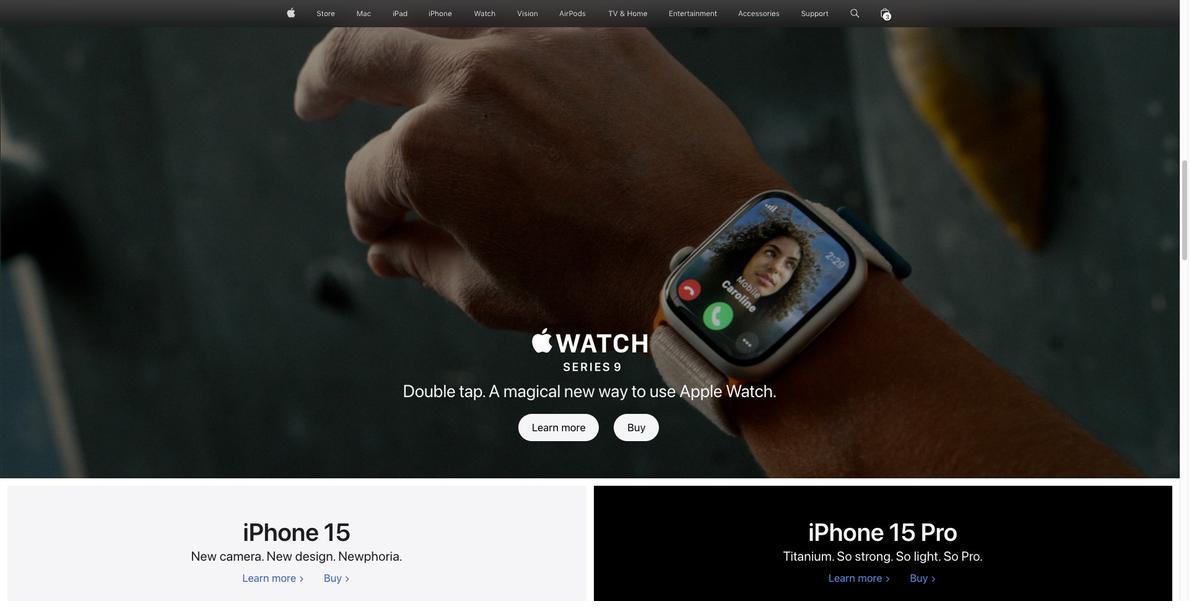 Task type: locate. For each thing, give the bounding box(es) containing it.
buy link
[[614, 414, 659, 441], [324, 572, 350, 584], [910, 572, 936, 584]]

0 horizontal spatial buy
[[324, 572, 342, 584]]

1 horizontal spatial buy
[[628, 421, 646, 434]]

2 horizontal spatial learn
[[829, 572, 856, 584]]

2 horizontal spatial buy
[[910, 572, 928, 584]]

airpods image
[[560, 0, 586, 27]]

learn for middle the learn more link
[[532, 421, 559, 434]]

search apple.com image
[[851, 0, 860, 27]]

0 horizontal spatial learn more link
[[242, 572, 304, 584]]

0 horizontal spatial learn
[[242, 572, 269, 584]]

2 horizontal spatial learn more
[[829, 572, 883, 584]]

0 horizontal spatial buy link
[[324, 572, 350, 584]]

learn more for right the learn more link
[[829, 572, 883, 584]]

learn more link
[[518, 414, 599, 441], [242, 572, 304, 584], [829, 572, 890, 584]]

buy
[[628, 421, 646, 434], [324, 572, 342, 584], [910, 572, 928, 584]]

1 horizontal spatial more
[[561, 421, 586, 434]]

buy link for middle the learn more link
[[614, 414, 659, 441]]

2 horizontal spatial learn more link
[[829, 572, 890, 584]]

store image
[[317, 0, 335, 27]]

more
[[561, 421, 586, 434], [272, 572, 296, 584], [858, 572, 883, 584]]

entertainment image
[[670, 0, 717, 27]]

learn more
[[532, 421, 586, 434], [242, 572, 296, 584], [829, 572, 883, 584]]

0 horizontal spatial more
[[272, 572, 296, 584]]

ipad image
[[393, 0, 407, 27]]

1 horizontal spatial learn
[[532, 421, 559, 434]]

2 horizontal spatial more
[[858, 572, 883, 584]]

2 horizontal spatial buy link
[[910, 572, 936, 584]]

learn for right the learn more link
[[829, 572, 856, 584]]

more for middle the learn more link
[[561, 421, 586, 434]]

more for the leftmost the learn more link
[[272, 572, 296, 584]]

1 horizontal spatial learn more
[[532, 421, 586, 434]]

apple image
[[287, 0, 295, 27]]

learn
[[532, 421, 559, 434], [242, 572, 269, 584], [829, 572, 856, 584]]

mac image
[[357, 0, 371, 27]]

buy link for right the learn more link
[[910, 572, 936, 584]]

0 horizontal spatial learn more
[[242, 572, 296, 584]]

vision image
[[517, 0, 538, 27]]

iphone image
[[429, 0, 452, 27]]

1 horizontal spatial buy link
[[614, 414, 659, 441]]



Task type: vqa. For each thing, say whether or not it's contained in the screenshot.
the leftmost the Learn more link
yes



Task type: describe. For each thing, give the bounding box(es) containing it.
more for right the learn more link
[[858, 572, 883, 584]]

buy link for the leftmost the learn more link
[[324, 572, 350, 584]]

buy for middle the learn more link
[[628, 421, 646, 434]]

buy for the leftmost the learn more link
[[324, 572, 342, 584]]

shopping bag with item count : 3 image
[[881, 0, 890, 27]]

learn more for middle the learn more link
[[532, 421, 586, 434]]

watch image
[[474, 0, 496, 27]]

support image
[[802, 0, 829, 27]]

tv and home image
[[608, 0, 648, 27]]

learn for the leftmost the learn more link
[[242, 572, 269, 584]]

1 horizontal spatial learn more link
[[518, 414, 599, 441]]

buy for right the learn more link
[[910, 572, 928, 584]]

learn more for the leftmost the learn more link
[[242, 572, 296, 584]]

accessories image
[[739, 0, 780, 27]]



